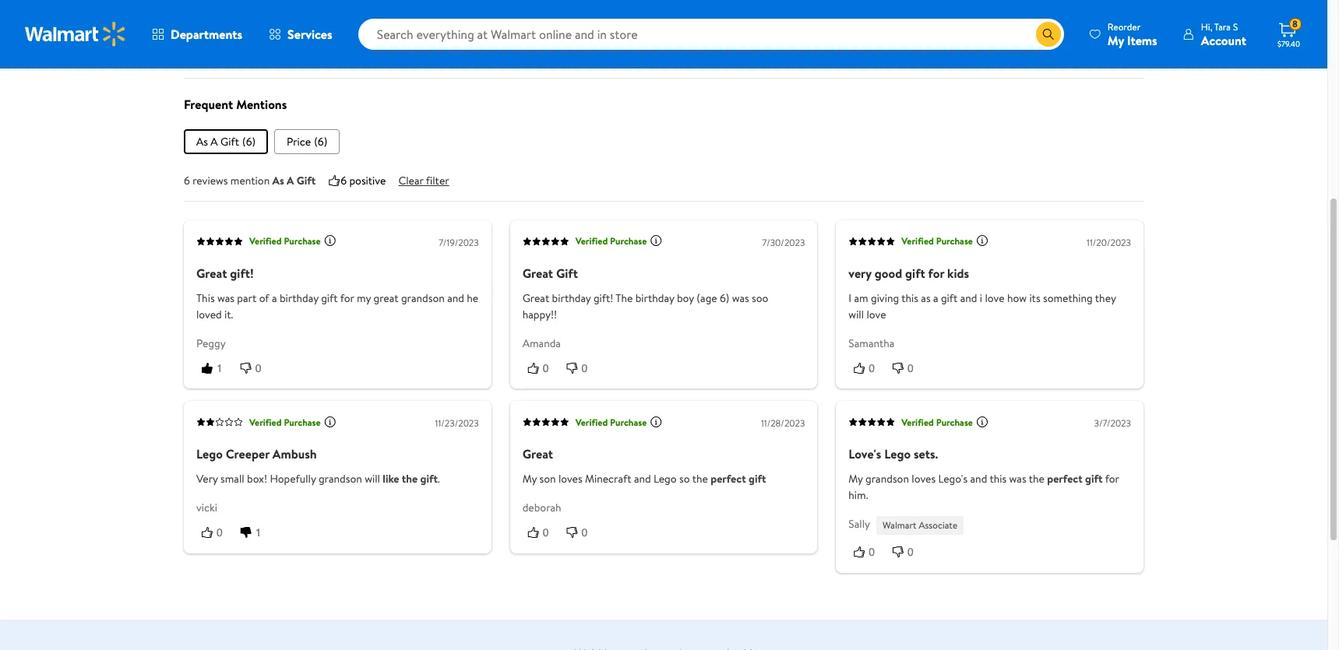 Task type: vqa. For each thing, say whether or not it's contained in the screenshot.
Walmart Homepage Image
no



Task type: describe. For each thing, give the bounding box(es) containing it.
verified purchase for great
[[576, 416, 647, 429]]

11/28/2023
[[761, 417, 805, 430]]

great
[[374, 291, 399, 306]]

sally
[[849, 517, 871, 532]]

3 birthday from the left
[[636, 291, 675, 306]]

peggy
[[196, 336, 226, 351]]

he
[[467, 291, 479, 306]]

0 vertical spatial gift!
[[230, 265, 254, 282]]

1 horizontal spatial lego
[[654, 472, 677, 487]]

verified for great gift!
[[249, 235, 282, 248]]

11/23/2023
[[435, 417, 479, 430]]

verified purchase for very good gift for kids
[[902, 235, 973, 248]]

1 star
[[189, 20, 213, 35]]

lego's
[[939, 472, 968, 487]]

its
[[1030, 291, 1041, 306]]

walmart associate
[[883, 519, 958, 532]]

verified purchase for great gift!
[[249, 235, 321, 248]]

verified purchase for great gift
[[576, 235, 647, 248]]

this was part of a birthday gift for my great grandson and he loved it.
[[196, 291, 479, 323]]

the for lego creeper ambush
[[402, 472, 418, 487]]

a inside the this was part of a birthday gift for my great grandson and he loved it.
[[272, 291, 277, 306]]

so
[[680, 472, 690, 487]]

my inside reorder my items
[[1108, 32, 1125, 49]]

(age
[[697, 291, 718, 306]]

loves for grandson
[[912, 472, 936, 487]]

6 reviews mention as a gift
[[184, 173, 316, 188]]

great gift
[[523, 265, 578, 282]]

verified purchase information image for good
[[977, 235, 989, 247]]

deborah
[[523, 501, 562, 516]]

review
[[234, 49, 265, 64]]

hi, tara s account
[[1202, 20, 1247, 49]]

something
[[1044, 291, 1093, 306]]

was inside great birthday gift! the birthday boy (age 6) was soo happy!!
[[732, 291, 750, 306]]

gift right good
[[906, 265, 926, 282]]

positive
[[349, 173, 386, 188]]

price (6)
[[287, 134, 327, 149]]

my son loves minecraft and lego so the perfect gift
[[523, 472, 766, 487]]

verified for great gift
[[576, 235, 608, 248]]

purchase for lego creeper ambush
[[284, 416, 321, 429]]

i
[[849, 291, 852, 306]]

my grandson loves lego's and this was the perfect gift
[[849, 472, 1103, 487]]

great birthday gift! the birthday boy (age 6) was soo happy!!
[[523, 291, 769, 323]]

13
[[450, 20, 460, 35]]

purchase for very good gift for kids
[[937, 235, 973, 248]]

very
[[196, 472, 218, 487]]

small
[[221, 472, 244, 487]]

7/30/2023
[[763, 236, 805, 249]]

0 vertical spatial a
[[211, 134, 218, 149]]

gift down 11/28/2023 at the bottom
[[749, 472, 766, 487]]

tara
[[1215, 20, 1231, 33]]

1 (6) from the left
[[242, 134, 256, 149]]

verified for very good gift for kids
[[902, 235, 934, 248]]

7/19/2023
[[439, 236, 479, 249]]

Search search field
[[358, 19, 1065, 50]]

departments
[[171, 26, 242, 43]]

box!
[[247, 472, 267, 487]]

and right lego's
[[971, 472, 988, 487]]

star
[[195, 20, 213, 35]]

.
[[438, 472, 440, 487]]

write
[[197, 49, 223, 64]]

kristy
[[906, 15, 933, 31]]

gift inside the this was part of a birthday gift for my great grandson and he loved it.
[[321, 291, 338, 306]]

6 positive
[[341, 173, 386, 188]]

very
[[849, 265, 872, 282]]

him.
[[849, 488, 869, 504]]

0 horizontal spatial lego
[[196, 446, 223, 463]]

and inside the this was part of a birthday gift for my great grandson and he loved it.
[[447, 291, 464, 306]]

3/7/2023
[[1095, 417, 1132, 430]]

2
[[452, 3, 458, 18]]

list item containing as a gift
[[184, 129, 268, 154]]

how
[[1008, 291, 1027, 306]]

services button
[[256, 16, 346, 53]]

hi,
[[1202, 20, 1213, 33]]

the
[[616, 291, 633, 306]]

write a review link
[[184, 45, 278, 68]]

price
[[287, 134, 311, 149]]

and inside i am giving this as a gift and i love how its something they will love
[[961, 291, 978, 306]]

will inside i am giving this as a gift and i love how its something they will love
[[849, 307, 864, 323]]

clear filter button
[[399, 173, 449, 188]]

frequent
[[184, 95, 233, 113]]

list containing as a gift
[[184, 129, 1144, 154]]

my
[[357, 291, 371, 306]]

verified for love's lego sets.
[[902, 416, 934, 429]]

clear filter
[[399, 173, 449, 188]]

good
[[875, 265, 903, 282]]

1 for the bottommost 1 button
[[255, 527, 262, 539]]

Walmart Site-Wide search field
[[358, 19, 1065, 50]]

write a review
[[197, 49, 265, 64]]

perfect for my grandson loves lego's and this was the perfect gift
[[1048, 472, 1083, 487]]

great for great gift!
[[196, 265, 227, 282]]

vicki
[[196, 501, 217, 516]]

reorder my items
[[1108, 20, 1158, 49]]

8 $79.40
[[1278, 17, 1301, 49]]

2 birthday from the left
[[552, 291, 591, 306]]

loves for son
[[559, 472, 583, 487]]

as a gift (6)
[[196, 134, 256, 149]]

$79.40
[[1278, 38, 1301, 49]]

for inside the this was part of a birthday gift for my great grandson and he loved it.
[[340, 291, 354, 306]]

6 for 6 reviews mention as a gift
[[184, 173, 190, 188]]

2 (6) from the left
[[314, 134, 327, 149]]

gift! inside great birthday gift! the birthday boy (age 6) was soo happy!!
[[594, 291, 614, 306]]

s
[[1234, 20, 1239, 33]]

0 horizontal spatial grandson
[[319, 472, 362, 487]]

6)
[[720, 291, 730, 306]]

items
[[1128, 32, 1158, 49]]

associate
[[919, 519, 958, 532]]

verified for lego creeper ambush
[[249, 416, 282, 429]]

0 vertical spatial love
[[985, 291, 1005, 306]]

ambush
[[273, 446, 317, 463]]

11/20/2023
[[1087, 236, 1132, 249]]

creeper
[[226, 446, 270, 463]]

verified purchase information image for gift!
[[324, 235, 336, 247]]

verified purchase for lego creeper ambush
[[249, 416, 321, 429]]

verified purchase information image for lego creeper ambush
[[324, 416, 336, 428]]

great for great gift
[[523, 265, 553, 282]]

happy!!
[[523, 307, 557, 323]]

2 horizontal spatial grandson
[[866, 472, 910, 487]]

loved
[[196, 307, 222, 323]]

minecraft
[[585, 472, 632, 487]]

0 horizontal spatial 1
[[189, 20, 192, 35]]

gift down 3/7/2023
[[1086, 472, 1103, 487]]

2 button
[[184, 3, 472, 18]]



Task type: locate. For each thing, give the bounding box(es) containing it.
and
[[447, 291, 464, 306], [961, 291, 978, 306], [634, 472, 651, 487], [971, 472, 988, 487]]

as down frequent
[[196, 134, 208, 149]]

verified up minecraft
[[576, 416, 608, 429]]

6 left positive
[[341, 173, 347, 188]]

0 vertical spatial this
[[902, 291, 919, 306]]

verified purchase information image up my grandson loves lego's and this was the perfect gift
[[977, 416, 989, 428]]

0 button
[[235, 361, 274, 377], [523, 361, 562, 377], [562, 361, 600, 377], [849, 361, 888, 377], [888, 361, 927, 377], [196, 525, 235, 541], [523, 525, 562, 541], [562, 525, 600, 541], [849, 545, 888, 561], [888, 545, 927, 561]]

filter
[[426, 173, 449, 188]]

1 vertical spatial love
[[867, 307, 887, 323]]

will down am
[[849, 307, 864, 323]]

gift right the as
[[941, 291, 958, 306]]

am
[[855, 291, 869, 306]]

search icon image
[[1043, 28, 1055, 41]]

0 horizontal spatial this
[[902, 291, 919, 306]]

giving
[[871, 291, 899, 306]]

2 horizontal spatial lego
[[885, 446, 911, 463]]

sets.
[[914, 446, 939, 463]]

verified purchase information image for love's lego sets.
[[977, 416, 989, 428]]

2 horizontal spatial for
[[1106, 472, 1120, 487]]

3 the from the left
[[1029, 472, 1045, 487]]

1 the from the left
[[402, 472, 418, 487]]

purchase up my son loves minecraft and lego so the perfect gift
[[610, 416, 647, 429]]

verified purchase information image
[[324, 416, 336, 428], [977, 416, 989, 428]]

great for great birthday gift! the birthday boy (age 6) was soo happy!!
[[523, 291, 550, 306]]

great
[[196, 265, 227, 282], [523, 265, 553, 282], [523, 291, 550, 306], [523, 446, 553, 463]]

reviews
[[193, 173, 228, 188]]

was
[[217, 291, 235, 306], [732, 291, 750, 306], [1010, 472, 1027, 487]]

(6) up 6 reviews mention as a gift
[[242, 134, 256, 149]]

i am giving this as a gift and i love how its something they will love
[[849, 291, 1117, 323]]

samantha
[[849, 336, 895, 351]]

0 vertical spatial will
[[849, 307, 864, 323]]

as right mention
[[272, 173, 284, 188]]

my left items
[[1108, 32, 1125, 49]]

list item containing price
[[274, 129, 340, 154]]

1 horizontal spatial a
[[287, 173, 294, 188]]

1 button
[[196, 361, 235, 377], [235, 525, 274, 541]]

i
[[980, 291, 983, 306]]

walmart
[[883, 519, 917, 532]]

1 vertical spatial a
[[287, 173, 294, 188]]

1 horizontal spatial verified purchase information image
[[977, 416, 989, 428]]

1 horizontal spatial for
[[929, 265, 945, 282]]

grandson
[[401, 291, 445, 306], [319, 472, 362, 487], [866, 472, 910, 487]]

gift! up part
[[230, 265, 254, 282]]

verified purchase up of
[[249, 235, 321, 248]]

8
[[1293, 17, 1298, 31]]

was inside the this was part of a birthday gift for my great grandson and he loved it.
[[217, 291, 235, 306]]

verified purchase information image up my son loves minecraft and lego so the perfect gift
[[650, 416, 663, 428]]

1 button down 'box!'
[[235, 525, 274, 541]]

departments button
[[139, 16, 256, 53]]

purchase up the this was part of a birthday gift for my great grandson and he loved it.
[[284, 235, 321, 248]]

0 horizontal spatial perfect
[[711, 472, 746, 487]]

0 vertical spatial 1 button
[[196, 361, 235, 377]]

a down price
[[287, 173, 294, 188]]

soo
[[752, 291, 769, 306]]

2 verified purchase information image from the left
[[977, 416, 989, 428]]

1 vertical spatial gift
[[297, 173, 316, 188]]

was right lego's
[[1010, 472, 1027, 487]]

1 vertical spatial gift!
[[594, 291, 614, 306]]

for down 3/7/2023
[[1106, 472, 1120, 487]]

0
[[255, 362, 262, 375], [543, 362, 549, 375], [582, 362, 588, 375], [869, 362, 875, 375], [908, 362, 914, 375], [217, 527, 223, 539], [543, 527, 549, 539], [582, 527, 588, 539], [869, 546, 875, 559], [908, 546, 914, 559]]

as
[[921, 291, 931, 306]]

1 vertical spatial as
[[272, 173, 284, 188]]

verified up sets.
[[902, 416, 934, 429]]

kids
[[948, 265, 970, 282]]

2 vertical spatial 1
[[255, 527, 262, 539]]

gift right like
[[421, 472, 438, 487]]

will left like
[[365, 472, 380, 487]]

2 horizontal spatial birthday
[[636, 291, 675, 306]]

verified purchase for love's lego sets.
[[902, 416, 973, 429]]

0 horizontal spatial a
[[226, 49, 231, 64]]

my left son at left
[[523, 472, 537, 487]]

this left the as
[[902, 291, 919, 306]]

gift up happy!!
[[556, 265, 578, 282]]

and left he
[[447, 291, 464, 306]]

and left i
[[961, 291, 978, 306]]

0 horizontal spatial gift!
[[230, 265, 254, 282]]

1 left 'star'
[[189, 20, 192, 35]]

and right minecraft
[[634, 472, 651, 487]]

1 horizontal spatial 6
[[341, 173, 347, 188]]

very good gift for kids
[[849, 265, 970, 282]]

account
[[1202, 32, 1247, 49]]

gift! left the
[[594, 291, 614, 306]]

verified
[[249, 235, 282, 248], [576, 235, 608, 248], [902, 235, 934, 248], [249, 416, 282, 429], [576, 416, 608, 429], [902, 416, 934, 429]]

0 horizontal spatial (6)
[[242, 134, 256, 149]]

0 horizontal spatial will
[[365, 472, 380, 487]]

1 horizontal spatial list item
[[274, 129, 340, 154]]

1 horizontal spatial was
[[732, 291, 750, 306]]

a
[[211, 134, 218, 149], [287, 173, 294, 188]]

1 loves from the left
[[559, 472, 583, 487]]

a right the as
[[934, 291, 939, 306]]

verified purchase information image up i
[[977, 235, 989, 247]]

a right of
[[272, 291, 277, 306]]

it.
[[225, 307, 233, 323]]

my up him.
[[849, 472, 863, 487]]

my for my son loves minecraft and lego so the perfect gift
[[523, 472, 537, 487]]

verified purchase information image up the this was part of a birthday gift for my great grandson and he loved it.
[[324, 235, 336, 247]]

mentions
[[236, 95, 287, 113]]

1 perfect from the left
[[711, 472, 746, 487]]

1 vertical spatial 1 button
[[235, 525, 274, 541]]

part
[[237, 291, 257, 306]]

2 horizontal spatial a
[[934, 291, 939, 306]]

frequent mentions
[[184, 95, 287, 113]]

love down giving
[[867, 307, 887, 323]]

lego up 'very'
[[196, 446, 223, 463]]

gift inside i am giving this as a gift and i love how its something they will love
[[941, 291, 958, 306]]

verified up lego creeper ambush
[[249, 416, 282, 429]]

verified purchase up minecraft
[[576, 416, 647, 429]]

gift left my
[[321, 291, 338, 306]]

birthday right of
[[280, 291, 319, 306]]

1 horizontal spatial this
[[990, 472, 1007, 487]]

0 horizontal spatial 6
[[184, 173, 190, 188]]

services
[[288, 26, 333, 43]]

2 list item from the left
[[274, 129, 340, 154]]

of
[[259, 291, 269, 306]]

0 vertical spatial gift
[[221, 134, 239, 149]]

the for great
[[693, 472, 708, 487]]

verified purchase information image
[[324, 235, 336, 247], [650, 235, 663, 247], [977, 235, 989, 247], [650, 416, 663, 428]]

lego left sets.
[[885, 446, 911, 463]]

1 down 'box!'
[[255, 527, 262, 539]]

for him.
[[849, 472, 1120, 504]]

list item
[[184, 129, 268, 154], [274, 129, 340, 154]]

verified purchase up sets.
[[902, 416, 973, 429]]

2 vertical spatial for
[[1106, 472, 1120, 487]]

verified up very good gift for kids
[[902, 235, 934, 248]]

1 birthday from the left
[[280, 291, 319, 306]]

this right lego's
[[990, 472, 1007, 487]]

1 horizontal spatial loves
[[912, 472, 936, 487]]

1 6 from the left
[[184, 173, 190, 188]]

list
[[184, 129, 1144, 154]]

2 horizontal spatial the
[[1029, 472, 1045, 487]]

0 horizontal spatial as
[[196, 134, 208, 149]]

1 vertical spatial for
[[340, 291, 354, 306]]

for left kids at the top right of page
[[929, 265, 945, 282]]

was up it.
[[217, 291, 235, 306]]

lego creeper ambush
[[196, 446, 317, 463]]

0 horizontal spatial for
[[340, 291, 354, 306]]

mention
[[231, 173, 270, 188]]

2 loves from the left
[[912, 472, 936, 487]]

1 vertical spatial will
[[365, 472, 380, 487]]

love's
[[849, 446, 882, 463]]

1 list item from the left
[[184, 129, 268, 154]]

verified purchase up ambush
[[249, 416, 321, 429]]

hopefully
[[270, 472, 316, 487]]

my for my grandson loves lego's and this was the perfect gift
[[849, 472, 863, 487]]

0 horizontal spatial list item
[[184, 129, 268, 154]]

verified for great
[[576, 416, 608, 429]]

reorder
[[1108, 20, 1141, 33]]

verified purchase up kids at the top right of page
[[902, 235, 973, 248]]

1 horizontal spatial my
[[849, 472, 863, 487]]

this
[[902, 291, 919, 306], [990, 472, 1007, 487]]

2 6 from the left
[[341, 173, 347, 188]]

grandson down the love's lego sets.
[[866, 472, 910, 487]]

1 vertical spatial this
[[990, 472, 1007, 487]]

perfect
[[711, 472, 746, 487], [1048, 472, 1083, 487]]

2 vertical spatial gift
[[556, 265, 578, 282]]

2 horizontal spatial my
[[1108, 32, 1125, 49]]

for left my
[[340, 291, 354, 306]]

progress bar
[[238, 26, 442, 29]]

love
[[985, 291, 1005, 306], [867, 307, 887, 323]]

0 horizontal spatial love
[[867, 307, 887, 323]]

purchase for great gift
[[610, 235, 647, 248]]

lego left so
[[654, 472, 677, 487]]

grandson inside the this was part of a birthday gift for my great grandson and he loved it.
[[401, 291, 445, 306]]

1 vertical spatial 1
[[217, 362, 223, 375]]

a inside i am giving this as a gift and i love how its something they will love
[[934, 291, 939, 306]]

2 horizontal spatial gift
[[556, 265, 578, 282]]

0 horizontal spatial verified purchase information image
[[324, 416, 336, 428]]

verified up great gift
[[576, 235, 608, 248]]

1 horizontal spatial gift
[[297, 173, 316, 188]]

1 horizontal spatial the
[[693, 472, 708, 487]]

very small box!  hopefully grandson will like the gift .
[[196, 472, 440, 487]]

1 horizontal spatial 1
[[217, 362, 223, 375]]

0 vertical spatial 1
[[189, 20, 192, 35]]

list item down mentions
[[274, 129, 340, 154]]

1 down peggy
[[217, 362, 223, 375]]

1 horizontal spatial (6)
[[314, 134, 327, 149]]

verified purchase
[[249, 235, 321, 248], [576, 235, 647, 248], [902, 235, 973, 248], [249, 416, 321, 429], [576, 416, 647, 429], [902, 416, 973, 429]]

1 horizontal spatial will
[[849, 307, 864, 323]]

birthday right the
[[636, 291, 675, 306]]

birthday
[[280, 291, 319, 306], [552, 291, 591, 306], [636, 291, 675, 306]]

verified purchase information image up great birthday gift! the birthday boy (age 6) was soo happy!!
[[650, 235, 663, 247]]

verified purchase information image up very small box!  hopefully grandson will like the gift .
[[324, 416, 336, 428]]

purchase up the
[[610, 235, 647, 248]]

6 left reviews
[[184, 173, 190, 188]]

my
[[1108, 32, 1125, 49], [523, 472, 537, 487], [849, 472, 863, 487]]

2 perfect from the left
[[1048, 472, 1083, 487]]

0 horizontal spatial was
[[217, 291, 235, 306]]

will
[[849, 307, 864, 323], [365, 472, 380, 487]]

like
[[383, 472, 399, 487]]

purchase for great
[[610, 416, 647, 429]]

amanda
[[523, 336, 561, 351]]

(6)
[[242, 134, 256, 149], [314, 134, 327, 149]]

this inside i am giving this as a gift and i love how its something they will love
[[902, 291, 919, 306]]

0 vertical spatial for
[[929, 265, 945, 282]]

loves down sets.
[[912, 472, 936, 487]]

birthday down great gift
[[552, 291, 591, 306]]

the
[[402, 472, 418, 487], [693, 472, 708, 487], [1029, 472, 1045, 487]]

1 for 1 button to the top
[[217, 362, 223, 375]]

1 button down peggy
[[196, 361, 235, 377]]

6
[[184, 173, 190, 188], [341, 173, 347, 188]]

1 horizontal spatial birthday
[[552, 291, 591, 306]]

birthday inside the this was part of a birthday gift for my great grandson and he loved it.
[[280, 291, 319, 306]]

clear
[[399, 173, 424, 188]]

2 the from the left
[[693, 472, 708, 487]]

1 horizontal spatial love
[[985, 291, 1005, 306]]

for inside for him.
[[1106, 472, 1120, 487]]

love right i
[[985, 291, 1005, 306]]

verified up the great gift!
[[249, 235, 282, 248]]

1 horizontal spatial a
[[272, 291, 277, 306]]

0 horizontal spatial loves
[[559, 472, 583, 487]]

1 verified purchase information image from the left
[[324, 416, 336, 428]]

gift
[[906, 265, 926, 282], [321, 291, 338, 306], [941, 291, 958, 306], [421, 472, 438, 487], [749, 472, 766, 487], [1086, 472, 1103, 487]]

0 horizontal spatial gift
[[221, 134, 239, 149]]

6 for 6 positive
[[341, 173, 347, 188]]

great inside great birthday gift! the birthday boy (age 6) was soo happy!!
[[523, 291, 550, 306]]

2 horizontal spatial was
[[1010, 472, 1027, 487]]

purchase
[[284, 235, 321, 248], [610, 235, 647, 248], [937, 235, 973, 248], [284, 416, 321, 429], [610, 416, 647, 429], [937, 416, 973, 429]]

grandson right great
[[401, 291, 445, 306]]

gift down the price (6)
[[297, 173, 316, 188]]

boy
[[677, 291, 694, 306]]

loves
[[559, 472, 583, 487], [912, 472, 936, 487]]

purchase for love's lego sets.
[[937, 416, 973, 429]]

walmart image
[[25, 22, 126, 47]]

verified purchase up the
[[576, 235, 647, 248]]

for
[[929, 265, 945, 282], [340, 291, 354, 306], [1106, 472, 1120, 487]]

purchase up sets.
[[937, 416, 973, 429]]

gift down "frequent mentions"
[[221, 134, 239, 149]]

des
[[536, 31, 552, 47]]

(6) right price
[[314, 134, 327, 149]]

0 horizontal spatial birthday
[[280, 291, 319, 306]]

purchase for great gift!
[[284, 235, 321, 248]]

was right 6)
[[732, 291, 750, 306]]

0 horizontal spatial the
[[402, 472, 418, 487]]

1 horizontal spatial as
[[272, 173, 284, 188]]

grandson right hopefully
[[319, 472, 362, 487]]

0 vertical spatial as
[[196, 134, 208, 149]]

purchase up kids at the top right of page
[[937, 235, 973, 248]]

verified purchase information image for gift
[[650, 235, 663, 247]]

gift inside list item
[[221, 134, 239, 149]]

purchase up ambush
[[284, 416, 321, 429]]

2 horizontal spatial 1
[[255, 527, 262, 539]]

son
[[540, 472, 556, 487]]

loves right son at left
[[559, 472, 583, 487]]

1 horizontal spatial perfect
[[1048, 472, 1083, 487]]

0 horizontal spatial a
[[211, 134, 218, 149]]

0 horizontal spatial my
[[523, 472, 537, 487]]

list item down "frequent mentions"
[[184, 129, 268, 154]]

they
[[1096, 291, 1117, 306]]

a right write at the left top
[[226, 49, 231, 64]]

a down frequent
[[211, 134, 218, 149]]

1 horizontal spatial gift!
[[594, 291, 614, 306]]

1 horizontal spatial grandson
[[401, 291, 445, 306]]

gift
[[221, 134, 239, 149], [297, 173, 316, 188], [556, 265, 578, 282]]

perfect for my son loves minecraft and lego so the perfect gift
[[711, 472, 746, 487]]



